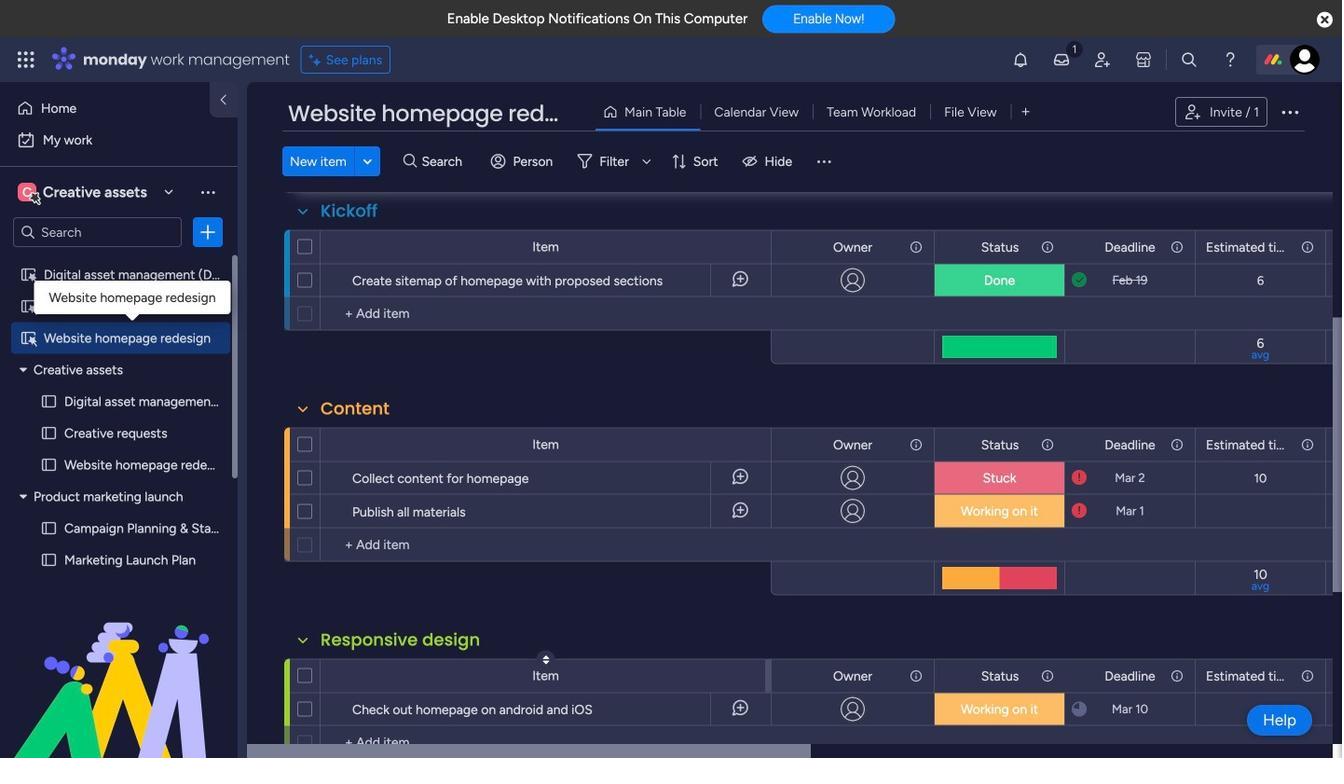Task type: vqa. For each thing, say whether or not it's contained in the screenshot.
New
no



Task type: locate. For each thing, give the bounding box(es) containing it.
0 vertical spatial v2 overdue deadline image
[[1072, 469, 1087, 487]]

search everything image
[[1180, 50, 1199, 69]]

options image
[[1279, 101, 1302, 123], [199, 223, 217, 242]]

sort desc image
[[543, 654, 550, 665]]

1 horizontal spatial options image
[[1279, 101, 1302, 123]]

list box
[[0, 255, 257, 698]]

2 vertical spatial option
[[0, 258, 238, 262]]

see plans image
[[309, 49, 326, 70]]

option
[[11, 93, 199, 123], [11, 125, 227, 155], [0, 258, 238, 262]]

None field
[[283, 98, 576, 130], [316, 128, 409, 152], [316, 199, 382, 223], [829, 237, 877, 257], [977, 237, 1024, 257], [1101, 237, 1161, 257], [1202, 237, 1296, 257], [316, 397, 394, 421], [829, 435, 877, 455], [977, 435, 1024, 455], [1101, 435, 1161, 455], [1202, 435, 1296, 455], [316, 628, 485, 652], [829, 666, 877, 686], [977, 666, 1024, 686], [1101, 666, 1161, 686], [1202, 666, 1296, 686], [283, 98, 576, 130], [316, 128, 409, 152], [316, 199, 382, 223], [829, 237, 877, 257], [977, 237, 1024, 257], [1101, 237, 1161, 257], [1202, 237, 1296, 257], [316, 397, 394, 421], [829, 435, 877, 455], [977, 435, 1024, 455], [1101, 435, 1161, 455], [1202, 435, 1296, 455], [316, 628, 485, 652], [829, 666, 877, 686], [977, 666, 1024, 686], [1101, 666, 1161, 686], [1202, 666, 1296, 686]]

1 vertical spatial v2 overdue deadline image
[[1072, 502, 1087, 520]]

0 vertical spatial option
[[11, 93, 199, 123]]

add view image
[[1022, 105, 1030, 119]]

Search field
[[417, 148, 473, 174]]

public board under template workspace image
[[20, 297, 37, 315], [20, 329, 37, 347]]

column information image
[[909, 240, 924, 255], [1041, 240, 1056, 255], [1301, 240, 1316, 255], [1041, 437, 1056, 452], [1170, 437, 1185, 452], [1041, 669, 1056, 683], [1170, 669, 1185, 683]]

2 vertical spatial public board image
[[40, 551, 58, 569]]

1 vertical spatial options image
[[199, 223, 217, 242]]

1 vertical spatial option
[[11, 125, 227, 155]]

workspace selection element
[[18, 181, 150, 205]]

invite members image
[[1094, 50, 1112, 69]]

lottie animation image
[[0, 570, 238, 758]]

+ Add item text field
[[330, 731, 763, 754]]

sort asc image
[[543, 654, 550, 665]]

help image
[[1221, 50, 1240, 69]]

0 horizontal spatial options image
[[199, 223, 217, 242]]

options image down workspace options image at the left top
[[199, 223, 217, 242]]

v2 overdue deadline image
[[1072, 469, 1087, 487], [1072, 502, 1087, 520]]

options image down john smith icon
[[1279, 101, 1302, 123]]

public board under template workspace image down public board under template workspace icon
[[20, 297, 37, 315]]

public board image
[[40, 393, 58, 410], [40, 456, 58, 474], [40, 551, 58, 569]]

1 vertical spatial public board under template workspace image
[[20, 329, 37, 347]]

0 vertical spatial public board under template workspace image
[[20, 297, 37, 315]]

update feed image
[[1053, 50, 1071, 69]]

public board under template workspace image up caret down icon
[[20, 329, 37, 347]]

caret down image
[[20, 363, 27, 376]]

1 vertical spatial public board image
[[40, 519, 58, 537]]

column information image
[[1170, 240, 1185, 255], [909, 437, 924, 452], [1301, 437, 1316, 452], [909, 669, 924, 683], [1301, 669, 1316, 683]]

public board image
[[40, 424, 58, 442], [40, 519, 58, 537]]

0 vertical spatial public board image
[[40, 424, 58, 442]]

1 vertical spatial public board image
[[40, 456, 58, 474]]

caret down image
[[20, 490, 27, 503]]

0 vertical spatial public board image
[[40, 393, 58, 410]]

arrow down image
[[636, 150, 658, 173]]



Task type: describe. For each thing, give the bounding box(es) containing it.
workspace image
[[18, 182, 36, 202]]

angle down image
[[363, 154, 372, 168]]

select product image
[[17, 50, 35, 69]]

v2 search image
[[404, 151, 417, 172]]

3 public board image from the top
[[40, 551, 58, 569]]

0 vertical spatial options image
[[1279, 101, 1302, 123]]

notifications image
[[1012, 50, 1030, 69]]

2 public board image from the top
[[40, 519, 58, 537]]

v2 done deadline image
[[1072, 271, 1087, 289]]

1 public board image from the top
[[40, 393, 58, 410]]

1 image
[[1067, 38, 1083, 59]]

2 public board image from the top
[[40, 456, 58, 474]]

1 v2 overdue deadline image from the top
[[1072, 469, 1087, 487]]

1 public board image from the top
[[40, 424, 58, 442]]

2 v2 overdue deadline image from the top
[[1072, 502, 1087, 520]]

2 public board under template workspace image from the top
[[20, 329, 37, 347]]

dapulse close image
[[1318, 11, 1333, 30]]

lottie animation element
[[0, 570, 238, 758]]

public board under template workspace image
[[20, 266, 37, 283]]

Search in workspace field
[[39, 221, 156, 243]]

workspace options image
[[199, 183, 217, 201]]

1 public board under template workspace image from the top
[[20, 297, 37, 315]]

john smith image
[[1290, 45, 1320, 75]]

monday marketplace image
[[1135, 50, 1153, 69]]

menu image
[[815, 152, 834, 171]]



